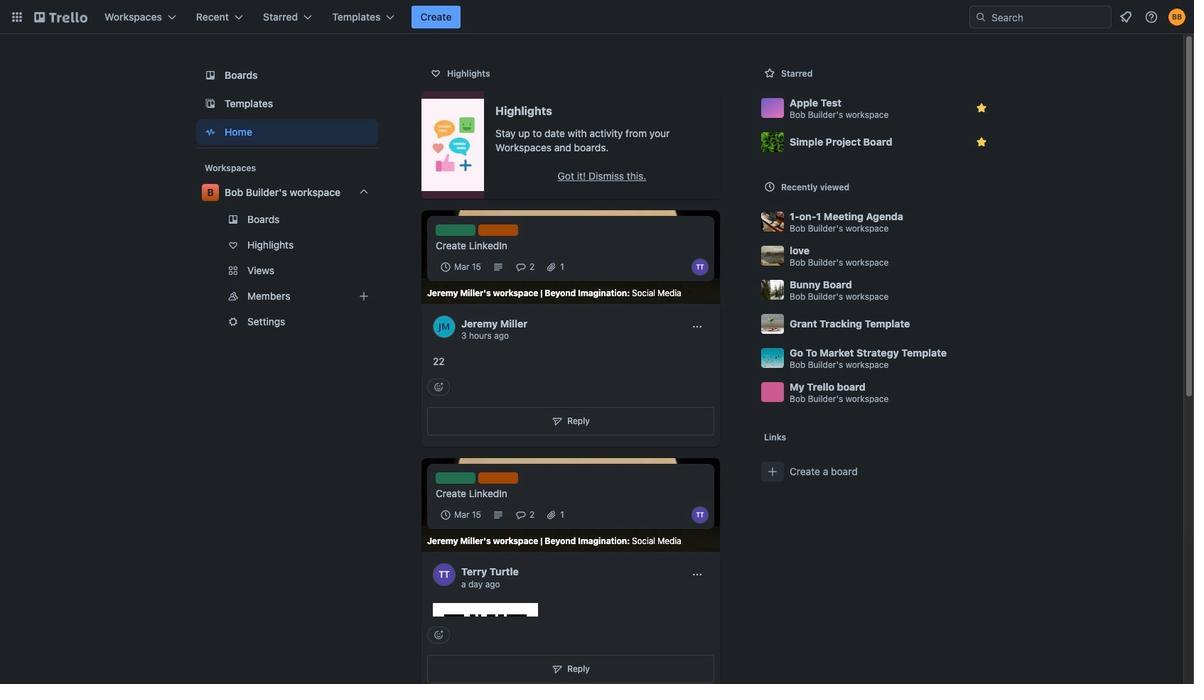 Task type: locate. For each thing, give the bounding box(es) containing it.
Search field
[[987, 6, 1111, 28]]

1 vertical spatial color: orange, title: none image
[[479, 473, 518, 484]]

color: orange, title: none image
[[479, 225, 518, 236], [479, 473, 518, 484]]

add reaction image
[[427, 379, 450, 396], [427, 627, 450, 644]]

add image
[[356, 288, 373, 305]]

0 vertical spatial add reaction image
[[427, 379, 450, 396]]

color: green, title: none image
[[436, 225, 476, 236], [436, 473, 476, 484]]

search image
[[976, 11, 987, 23]]

1 color: orange, title: none image from the top
[[479, 225, 518, 236]]

2 color: orange, title: none image from the top
[[479, 473, 518, 484]]

add reaction image for first color: green, title: none image from the top of the page
[[427, 379, 450, 396]]

1 add reaction image from the top
[[427, 379, 450, 396]]

template board image
[[202, 95, 219, 112]]

0 notifications image
[[1118, 9, 1135, 26]]

1 color: green, title: none image from the top
[[436, 225, 476, 236]]

trello card qr code\_\(1\).png image
[[433, 604, 538, 685]]

color: orange, title: none image for 1st color: green, title: none image from the bottom of the page
[[479, 473, 518, 484]]

1 vertical spatial color: green, title: none image
[[436, 473, 476, 484]]

2 add reaction image from the top
[[427, 627, 450, 644]]

primary element
[[0, 0, 1195, 34]]

board image
[[202, 67, 219, 84]]

open information menu image
[[1145, 10, 1159, 24]]

2 color: green, title: none image from the top
[[436, 473, 476, 484]]

0 vertical spatial color: green, title: none image
[[436, 225, 476, 236]]

add reaction image for 1st color: green, title: none image from the bottom of the page
[[427, 627, 450, 644]]

1 vertical spatial add reaction image
[[427, 627, 450, 644]]

0 vertical spatial color: orange, title: none image
[[479, 225, 518, 236]]



Task type: vqa. For each thing, say whether or not it's contained in the screenshot.
Back to home IMAGE at the top left
yes



Task type: describe. For each thing, give the bounding box(es) containing it.
click to unstar simple project board. it will be removed from your starred list. image
[[975, 135, 989, 149]]

bob builder (bobbuilder40) image
[[1169, 9, 1186, 26]]

click to unstar apple test. it will be removed from your starred list. image
[[975, 101, 989, 115]]

color: orange, title: none image for first color: green, title: none image from the top of the page
[[479, 225, 518, 236]]

home image
[[202, 124, 219, 141]]

switch to… image
[[10, 10, 24, 24]]

back to home image
[[34, 6, 87, 28]]



